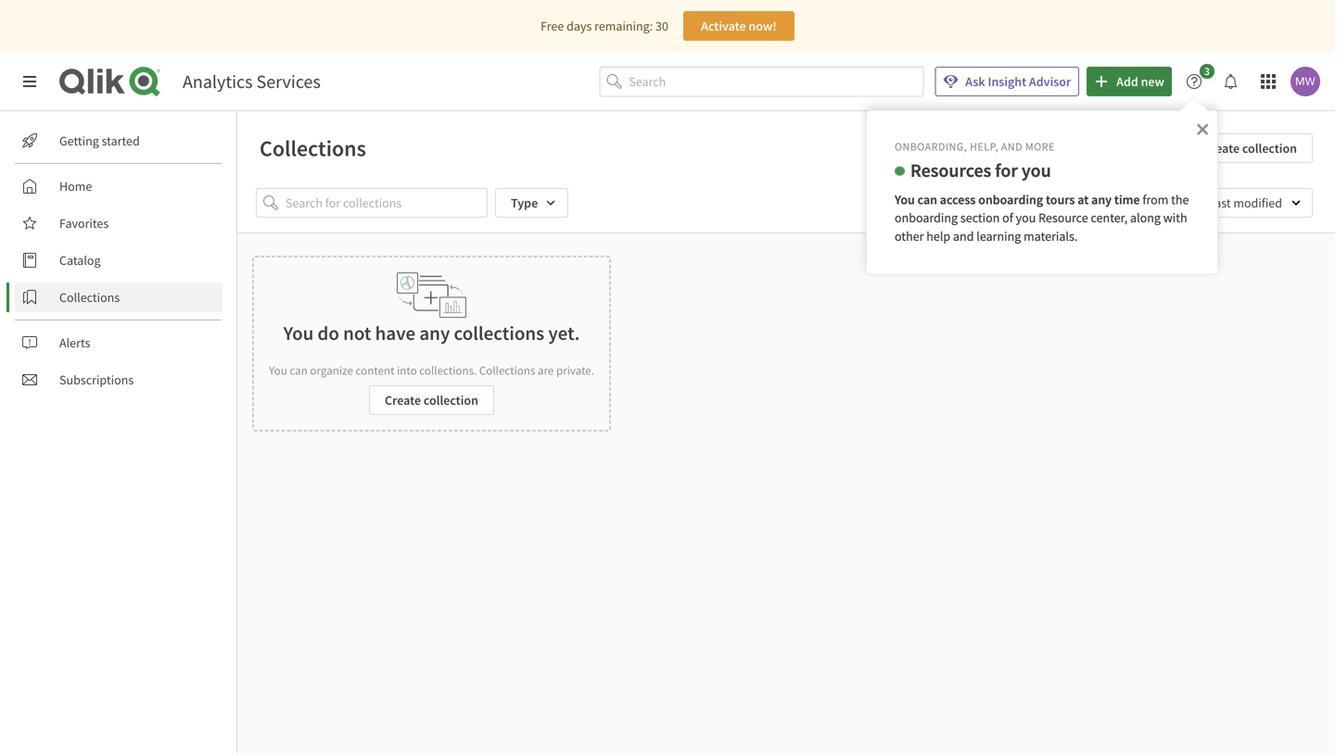 Task type: vqa. For each thing, say whether or not it's contained in the screenshot.
collection
yes



Task type: describe. For each thing, give the bounding box(es) containing it.
analytics services element
[[183, 70, 321, 93]]

analytics
[[183, 70, 253, 93]]

any inside × dialog
[[1092, 191, 1112, 208]]

maria williams image
[[1291, 67, 1321, 96]]

1 horizontal spatial collection
[[1243, 140, 1297, 157]]

private.
[[556, 363, 594, 378]]

from the onboarding section of you resource center, along with other help and learning materials.
[[895, 191, 1192, 245]]

materials.
[[1024, 228, 1078, 245]]

add new
[[1117, 73, 1165, 90]]

×
[[1196, 115, 1209, 140]]

time
[[1115, 191, 1140, 208]]

0 vertical spatial onboarding
[[979, 191, 1043, 208]]

type
[[511, 195, 538, 211]]

insight
[[988, 73, 1027, 90]]

help,
[[970, 140, 999, 154]]

you can organize content into collections. collections are private.
[[269, 363, 594, 378]]

you for you can organize content into collections. collections are private.
[[269, 363, 287, 378]]

Search for collections text field
[[286, 188, 488, 218]]

learning
[[977, 228, 1021, 245]]

new
[[1141, 73, 1165, 90]]

resources for you
[[911, 159, 1051, 182]]

content
[[356, 363, 395, 378]]

0 vertical spatial create collection button
[[1188, 134, 1313, 163]]

center,
[[1091, 210, 1128, 226]]

modified
[[1234, 195, 1283, 211]]

services
[[256, 70, 321, 93]]

0 vertical spatial you
[[1022, 159, 1051, 182]]

tours
[[1046, 191, 1075, 208]]

you do not have any collections yet.
[[283, 321, 580, 345]]

navigation pane element
[[0, 119, 236, 402]]

remaining:
[[595, 18, 653, 34]]

at
[[1078, 191, 1089, 208]]

ask insight advisor
[[966, 73, 1071, 90]]

activate now!
[[701, 18, 777, 34]]

0 vertical spatial create collection
[[1204, 140, 1297, 157]]

close sidebar menu image
[[22, 74, 37, 89]]

along
[[1130, 210, 1161, 226]]

the
[[1171, 191, 1189, 208]]

searchbar element
[[599, 66, 924, 97]]

30
[[656, 18, 669, 34]]

favorites link
[[15, 209, 223, 238]]

collections link
[[15, 283, 223, 313]]

getting started
[[59, 133, 140, 149]]

can for access
[[918, 191, 938, 208]]

Last modified field
[[1197, 188, 1313, 218]]

have
[[375, 321, 416, 345]]

not
[[343, 321, 371, 345]]

× button
[[1196, 115, 1209, 140]]

onboarding inside from the onboarding section of you resource center, along with other help and learning materials.
[[895, 210, 958, 226]]

collections
[[454, 321, 545, 345]]

activate
[[701, 18, 746, 34]]

other
[[895, 228, 924, 245]]

alerts link
[[15, 328, 223, 358]]

you can access onboarding tours at any time
[[895, 191, 1140, 208]]



Task type: locate. For each thing, give the bounding box(es) containing it.
can inside × dialog
[[918, 191, 938, 208]]

days
[[567, 18, 592, 34]]

home
[[59, 178, 92, 195]]

for
[[995, 159, 1018, 182]]

getting started link
[[15, 126, 223, 156]]

can
[[918, 191, 938, 208], [290, 363, 308, 378]]

1 vertical spatial any
[[419, 321, 450, 345]]

1 horizontal spatial create collection button
[[1188, 134, 1313, 163]]

onboarding
[[979, 191, 1043, 208], [895, 210, 958, 226]]

favorites
[[59, 215, 109, 232]]

create for the bottom create collection 'button'
[[385, 392, 421, 409]]

1 vertical spatial onboarding
[[895, 210, 958, 226]]

and down section
[[953, 228, 974, 245]]

1 vertical spatial you
[[1016, 210, 1036, 226]]

getting
[[59, 133, 99, 149]]

add
[[1117, 73, 1139, 90]]

more
[[1026, 140, 1055, 154]]

subscriptions link
[[15, 365, 223, 395]]

home link
[[15, 172, 223, 201]]

0 horizontal spatial can
[[290, 363, 308, 378]]

collections inside navigation pane "element"
[[59, 289, 120, 306]]

0 vertical spatial collection
[[1243, 140, 1297, 157]]

3
[[1205, 64, 1210, 78]]

1 horizontal spatial any
[[1092, 191, 1112, 208]]

you
[[1022, 159, 1051, 182], [1016, 210, 1036, 226]]

create collection button
[[1188, 134, 1313, 163], [369, 386, 494, 415]]

onboarding up help
[[895, 210, 958, 226]]

subscriptions
[[59, 372, 134, 389]]

you inside × dialog
[[895, 191, 915, 208]]

analytics services
[[183, 70, 321, 93]]

1 vertical spatial create collection
[[385, 392, 478, 409]]

do
[[318, 321, 339, 345]]

you left organize
[[269, 363, 287, 378]]

started
[[102, 133, 140, 149]]

1 horizontal spatial and
[[1001, 140, 1023, 154]]

now!
[[749, 18, 777, 34]]

create collection button down 'you can organize content into collections. collections are private.' at the left of the page
[[369, 386, 494, 415]]

create collection
[[1204, 140, 1297, 157], [385, 392, 478, 409]]

you down more
[[1022, 159, 1051, 182]]

create inside create collection element
[[385, 392, 421, 409]]

collection down 'collections.'
[[424, 392, 478, 409]]

collections down catalog
[[59, 289, 120, 306]]

section
[[961, 210, 1000, 226]]

0 vertical spatial can
[[918, 191, 938, 208]]

1 vertical spatial create collection button
[[369, 386, 494, 415]]

create collection down 'you can organize content into collections. collections are private.' at the left of the page
[[385, 392, 478, 409]]

can inside create collection element
[[290, 363, 308, 378]]

you inside from the onboarding section of you resource center, along with other help and learning materials.
[[1016, 210, 1036, 226]]

collections down collections
[[479, 363, 535, 378]]

0 vertical spatial collections
[[260, 134, 366, 162]]

1 vertical spatial can
[[290, 363, 308, 378]]

are
[[538, 363, 554, 378]]

organize
[[310, 363, 353, 378]]

catalog
[[59, 252, 101, 269]]

0 horizontal spatial any
[[419, 321, 450, 345]]

from
[[1143, 191, 1169, 208]]

onboarding up of
[[979, 191, 1043, 208]]

1 horizontal spatial create collection
[[1204, 140, 1297, 157]]

can left access
[[918, 191, 938, 208]]

collections.
[[419, 363, 477, 378]]

activate now! link
[[683, 11, 795, 41]]

advisor
[[1029, 73, 1071, 90]]

into
[[397, 363, 417, 378]]

0 horizontal spatial and
[[953, 228, 974, 245]]

with
[[1164, 210, 1188, 226]]

1 horizontal spatial onboarding
[[979, 191, 1043, 208]]

create up last
[[1204, 140, 1240, 157]]

access
[[940, 191, 976, 208]]

of
[[1003, 210, 1013, 226]]

and up for
[[1001, 140, 1023, 154]]

1 vertical spatial collections
[[59, 289, 120, 306]]

alerts
[[59, 335, 90, 351]]

any inside create collection element
[[419, 321, 450, 345]]

you up other
[[895, 191, 915, 208]]

0 horizontal spatial create collection
[[385, 392, 478, 409]]

collection up modified
[[1243, 140, 1297, 157]]

free
[[541, 18, 564, 34]]

you
[[895, 191, 915, 208], [283, 321, 314, 345], [269, 363, 287, 378]]

1 vertical spatial collection
[[424, 392, 478, 409]]

and inside from the onboarding section of you resource center, along with other help and learning materials.
[[953, 228, 974, 245]]

yet.
[[548, 321, 580, 345]]

you for you can access onboarding tours at any time
[[895, 191, 915, 208]]

last
[[1209, 195, 1231, 211]]

resource
[[1039, 210, 1088, 226]]

resources
[[911, 159, 992, 182]]

filters region
[[237, 173, 1335, 233]]

1 vertical spatial and
[[953, 228, 974, 245]]

0 horizontal spatial create collection button
[[369, 386, 494, 415]]

2 vertical spatial collections
[[479, 363, 535, 378]]

create collection button up last modified field
[[1188, 134, 1313, 163]]

1 horizontal spatial can
[[918, 191, 938, 208]]

create collection up last modified field
[[1204, 140, 1297, 157]]

any right "at"
[[1092, 191, 1112, 208]]

you for you do not have any collections yet.
[[283, 321, 314, 345]]

you left do
[[283, 321, 314, 345]]

and
[[1001, 140, 1023, 154], [953, 228, 974, 245]]

Search text field
[[629, 66, 924, 97]]

0 horizontal spatial collections
[[59, 289, 120, 306]]

1 vertical spatial create
[[385, 392, 421, 409]]

0 horizontal spatial create
[[385, 392, 421, 409]]

2 vertical spatial you
[[269, 363, 287, 378]]

create for topmost create collection 'button'
[[1204, 140, 1240, 157]]

3 button
[[1180, 64, 1220, 96]]

0 vertical spatial create
[[1204, 140, 1240, 157]]

onboarding,
[[895, 140, 967, 154]]

onboarding, help, and more
[[895, 140, 1055, 154]]

1 horizontal spatial collections
[[260, 134, 366, 162]]

can for organize
[[290, 363, 308, 378]]

2 horizontal spatial collections
[[479, 363, 535, 378]]

collections
[[260, 134, 366, 162], [59, 289, 120, 306], [479, 363, 535, 378]]

ask insight advisor button
[[935, 67, 1080, 96]]

0 horizontal spatial collection
[[424, 392, 478, 409]]

help
[[927, 228, 951, 245]]

you right of
[[1016, 210, 1036, 226]]

create
[[1204, 140, 1240, 157], [385, 392, 421, 409]]

free days remaining: 30
[[541, 18, 669, 34]]

0 vertical spatial you
[[895, 191, 915, 208]]

0 vertical spatial any
[[1092, 191, 1112, 208]]

catalog link
[[15, 246, 223, 275]]

collection inside create collection element
[[424, 392, 478, 409]]

× dialog
[[866, 110, 1219, 275]]

1 horizontal spatial create
[[1204, 140, 1240, 157]]

0 horizontal spatial onboarding
[[895, 210, 958, 226]]

collection
[[1243, 140, 1297, 157], [424, 392, 478, 409]]

create collection element
[[252, 256, 611, 432]]

can left organize
[[290, 363, 308, 378]]

collections inside create collection element
[[479, 363, 535, 378]]

ask
[[966, 73, 985, 90]]

type button
[[495, 188, 569, 218]]

collections down services
[[260, 134, 366, 162]]

create down into
[[385, 392, 421, 409]]

1 vertical spatial you
[[283, 321, 314, 345]]

add new button
[[1087, 67, 1172, 96]]

any
[[1092, 191, 1112, 208], [419, 321, 450, 345]]

any up 'you can organize content into collections. collections are private.' at the left of the page
[[419, 321, 450, 345]]

last modified
[[1209, 195, 1283, 211]]

0 vertical spatial and
[[1001, 140, 1023, 154]]



